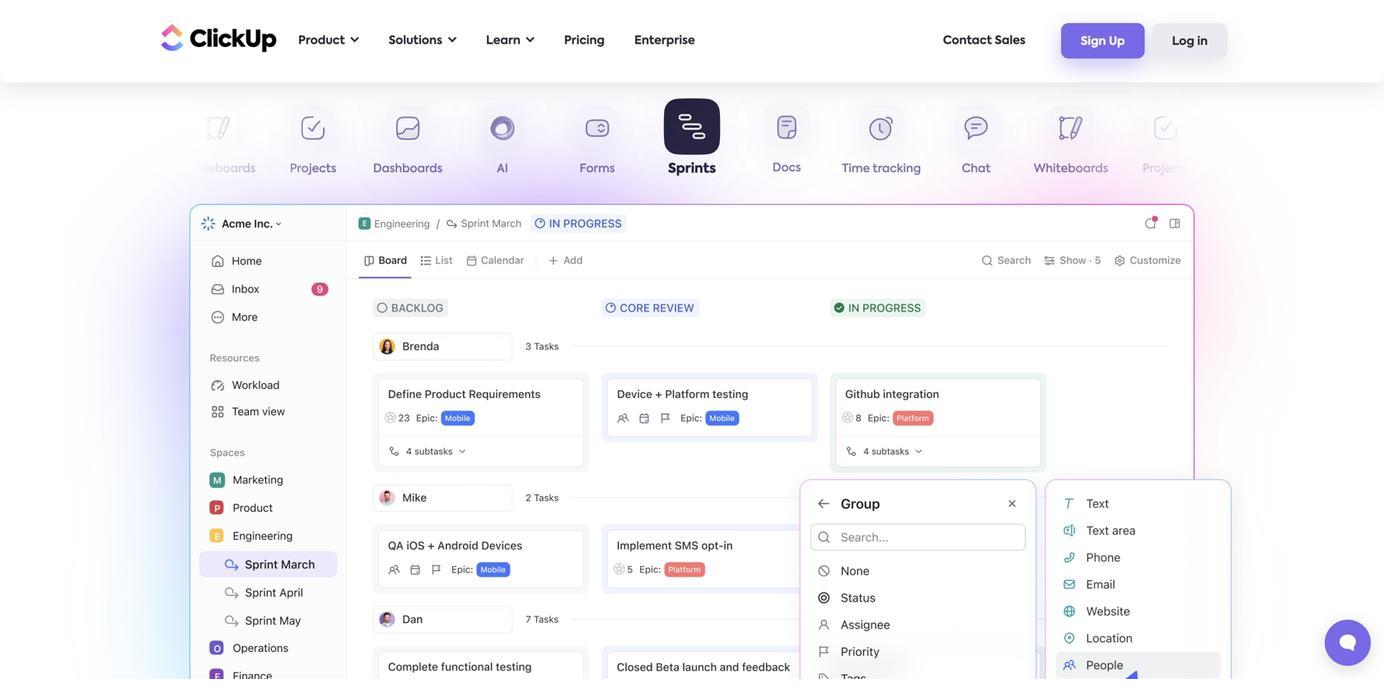 Task type: vqa. For each thing, say whether or not it's contained in the screenshot.
while
no



Task type: locate. For each thing, give the bounding box(es) containing it.
2 whiteboards from the left
[[1034, 163, 1109, 175]]

1 projects from the left
[[290, 163, 337, 175]]

1 horizontal spatial dashboards
[[1226, 163, 1296, 175]]

sprints image
[[189, 204, 1195, 679], [779, 461, 1253, 679]]

2 chat from the left
[[962, 163, 991, 175]]

solutions
[[389, 35, 443, 47]]

0 horizontal spatial projects button
[[266, 106, 361, 182]]

whiteboards
[[181, 163, 256, 175], [1034, 163, 1109, 175]]

1 horizontal spatial projects
[[1143, 163, 1190, 175]]

sign
[[1081, 36, 1107, 48]]

0 horizontal spatial chat
[[109, 163, 138, 175]]

log
[[1173, 36, 1195, 48]]

time tracking button
[[835, 106, 929, 182]]

2 dashboards button from the left
[[1214, 106, 1309, 182]]

2 chat button from the left
[[929, 106, 1024, 182]]

1 horizontal spatial whiteboards button
[[1024, 106, 1119, 182]]

1 whiteboards from the left
[[181, 163, 256, 175]]

1 horizontal spatial chat
[[962, 163, 991, 175]]

0 horizontal spatial dashboards button
[[361, 106, 455, 182]]

docs button
[[740, 104, 835, 180]]

1 horizontal spatial projects button
[[1119, 106, 1214, 182]]

solutions button
[[381, 24, 465, 58]]

pricing
[[564, 35, 605, 47]]

time tracking
[[842, 163, 922, 175]]

learn button
[[478, 24, 543, 58]]

docs
[[773, 161, 801, 173]]

2 projects from the left
[[1143, 163, 1190, 175]]

chat
[[109, 163, 138, 175], [962, 163, 991, 175]]

0 horizontal spatial dashboards
[[373, 163, 443, 175]]

0 horizontal spatial whiteboards button
[[171, 106, 266, 182]]

whiteboards button
[[171, 106, 266, 182], [1024, 106, 1119, 182]]

0 horizontal spatial whiteboards
[[181, 163, 256, 175]]

product
[[298, 35, 345, 47]]

0 horizontal spatial projects
[[290, 163, 337, 175]]

sprints
[[668, 163, 716, 177]]

up
[[1109, 36, 1126, 48]]

contact sales
[[944, 35, 1026, 47]]

1 horizontal spatial chat button
[[929, 106, 1024, 182]]

1 whiteboards button from the left
[[171, 106, 266, 182]]

enterprise link
[[626, 24, 704, 58]]

1 horizontal spatial dashboards button
[[1214, 106, 1309, 182]]

chat button
[[76, 106, 171, 182], [929, 106, 1024, 182]]

1 dashboards from the left
[[373, 163, 443, 175]]

1 horizontal spatial whiteboards
[[1034, 163, 1109, 175]]

dashboards button
[[361, 106, 455, 182], [1214, 106, 1309, 182]]

projects for second the projects button
[[1143, 163, 1190, 175]]

projects
[[290, 163, 337, 175], [1143, 163, 1190, 175]]

learn
[[486, 35, 521, 47]]

1 chat button from the left
[[76, 106, 171, 182]]

0 horizontal spatial chat button
[[76, 106, 171, 182]]

projects button
[[266, 106, 361, 182], [1119, 106, 1214, 182]]

dashboards
[[373, 163, 443, 175], [1226, 163, 1296, 175]]

in
[[1198, 36, 1208, 48]]



Task type: describe. For each thing, give the bounding box(es) containing it.
2 projects button from the left
[[1119, 106, 1214, 182]]

contact sales link
[[935, 24, 1034, 58]]

pricing link
[[556, 24, 613, 58]]

ai button
[[455, 106, 550, 182]]

forms
[[580, 163, 615, 175]]

clickup image
[[157, 22, 277, 53]]

1 projects button from the left
[[266, 106, 361, 182]]

sign up button
[[1062, 23, 1145, 58]]

sign up
[[1081, 36, 1126, 48]]

projects for 2nd the projects button from right
[[290, 163, 337, 175]]

1 dashboards button from the left
[[361, 106, 455, 182]]

enterprise
[[635, 35, 695, 47]]

2 dashboards from the left
[[1226, 163, 1296, 175]]

2 whiteboards button from the left
[[1024, 106, 1119, 182]]

tracking
[[873, 163, 922, 175]]

sprints button
[[645, 99, 740, 181]]

log in link
[[1153, 23, 1228, 58]]

time
[[842, 163, 870, 175]]

log in
[[1173, 36, 1208, 48]]

1 chat from the left
[[109, 163, 138, 175]]

ai
[[497, 163, 508, 175]]

contact
[[944, 35, 992, 47]]

forms button
[[550, 106, 645, 182]]

sales
[[995, 35, 1026, 47]]

product button
[[290, 24, 367, 58]]



